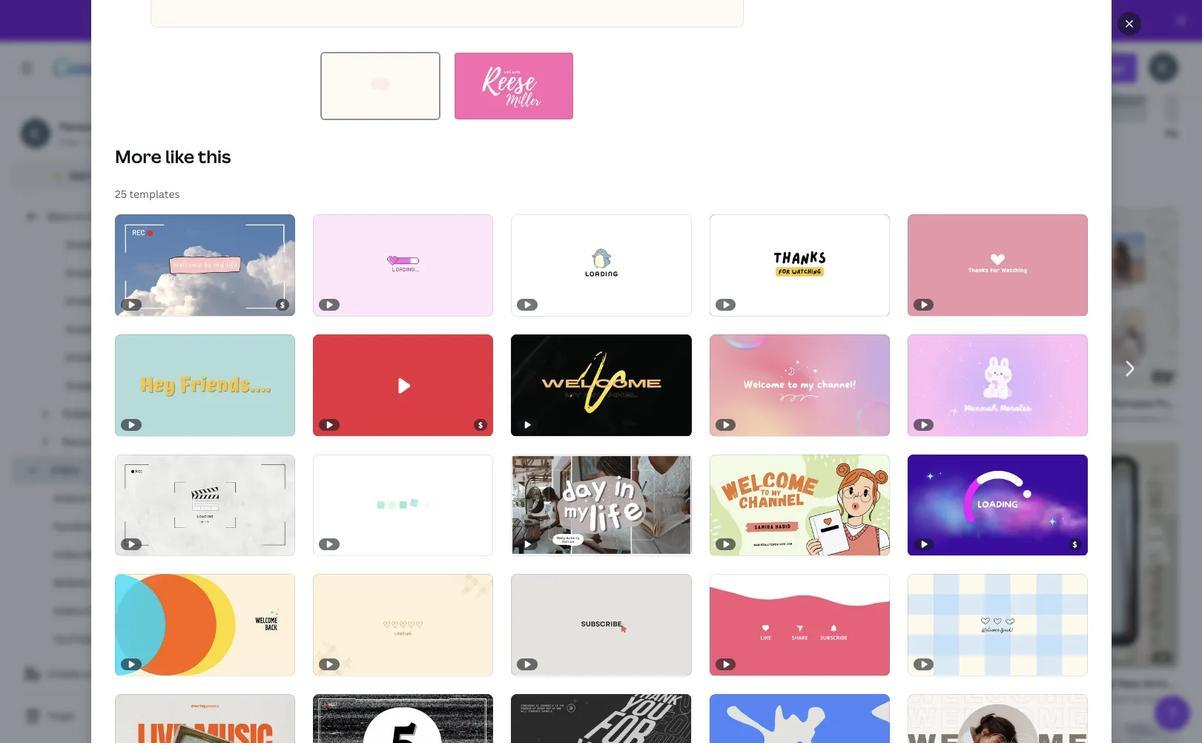 Task type: describe. For each thing, give the bounding box(es) containing it.
neon
[[661, 318, 688, 332]]

grade for grade 10
[[65, 322, 96, 336]]

create
[[47, 667, 81, 681]]

canva inside get canva pro button
[[90, 168, 121, 183]]

like
[[165, 144, 194, 168]]

🎁
[[393, 13, 407, 27]]

•
[[81, 136, 85, 148]]

type
[[111, 435, 135, 449]]

0 vertical spatial message
[[875, 318, 918, 332]]

to
[[74, 209, 85, 223]]

brown inside yellow and brown playful cute ui cupcakes feed ad video feed ad video (portrait) by elvire studio
[[490, 677, 522, 691]]

0 vertical spatial facebook videos
[[365, 126, 450, 140]]

creative inside brown and white consumer package goods free video ads feed ad video (portrait) by canva creative studio
[[778, 614, 814, 626]]

the
[[524, 13, 542, 27]]

0 horizontal spatial templates
[[129, 187, 180, 201]]

mobile video by hop
[[830, 553, 919, 566]]

free inside brown and white consumer package goods free video ads feed ad video (portrait) by canva creative studio
[[853, 597, 875, 612]]

pro inside button
[[124, 168, 141, 183]]

subscribe
[[884, 693, 935, 707]]

yellow
[[433, 677, 466, 691]]

2 horizontal spatial creative
[[1166, 413, 1202, 426]]

package
[[774, 597, 816, 612]]

blue
[[691, 318, 714, 332]]

video messages link for the feed ad link on the top of the page
[[525, 16, 668, 143]]

video by insangle
[[234, 334, 310, 346]]

more
[[115, 144, 161, 168]]

25 templates
[[115, 187, 180, 201]]

video message image inside video messages link
[[546, 36, 647, 103]]

feed ad video (portrait) by elvire studio
[[1028, 693, 1200, 705]]

get
[[69, 168, 88, 183]]

grade 8
[[65, 266, 104, 280]]

resource type
[[62, 435, 135, 449]]

videos up collages
[[90, 576, 124, 590]]

1 vertical spatial message
[[658, 334, 695, 346]]

video message by tanya leclair - so swell studio
[[234, 490, 444, 502]]

facebook video by canva creative studio
[[433, 413, 611, 426]]

resource
[[62, 435, 109, 449]]

feed ad
[[1167, 126, 1203, 140]]

pink retro subscribe youtube video video by noisy frame
[[830, 693, 1011, 722]]

first
[[544, 13, 566, 27]]

pink
[[830, 693, 852, 707]]

black neon blue galaxy flash countdown video message video message by quarta-design
[[631, 318, 918, 346]]

grade 7 link
[[36, 231, 193, 259]]

quarta-
[[710, 334, 743, 346]]

0 horizontal spatial facebook
[[53, 519, 101, 534]]

months.
[[576, 13, 618, 27]]

1 horizontal spatial templates
[[433, 166, 523, 191]]

get canva pro
[[69, 168, 141, 183]]

upgrade now button
[[716, 13, 783, 27]]

feed ad video (portrait) by canva creative studio link
[[631, 613, 844, 628]]

feed ad video (portrait) image
[[1167, 16, 1203, 122]]

grade 9
[[65, 294, 105, 308]]

black
[[631, 318, 659, 332]]

🎁 50% off canva pro for the first 3 months. limited time offer. upgrade now
[[393, 13, 783, 27]]

yellow and brown playful cute ui cupcakes feed ad video feed ad video (portrait) by elvire studio
[[433, 677, 726, 705]]

25
[[115, 187, 127, 201]]

videos left "(16:9)"
[[53, 491, 87, 505]]

back to home link
[[12, 202, 193, 232]]

high
[[275, 166, 311, 191]]

2 elvire from the left
[[1146, 693, 1170, 705]]

grade for grade 9
[[65, 294, 96, 308]]

subject button
[[56, 400, 184, 428]]

off
[[434, 13, 449, 27]]

feed ad video (portrait) by elvire studio link for commondiva
[[1028, 692, 1200, 707]]

galaxy
[[716, 318, 750, 332]]

2 vertical spatial message
[[261, 490, 298, 502]]

mobile videos link
[[24, 569, 193, 597]]

browse
[[205, 166, 271, 191]]

mobile for mobile videos
[[53, 576, 88, 590]]

white
[[688, 597, 717, 612]]

youtube
[[937, 693, 980, 707]]

feed ad link
[[1167, 16, 1203, 143]]

by inside brown and white consumer package goods free video ads feed ad video (portrait) by canva creative studio
[[736, 614, 747, 626]]

yellow and brown playful cute ui cupcakes feed ad video link
[[433, 676, 726, 692]]

0 horizontal spatial free
[[59, 136, 78, 148]]

so
[[378, 490, 389, 502]]

grade for grade 8
[[65, 266, 96, 280]]

swell
[[391, 490, 414, 502]]

videos down videos (16:9) link
[[104, 519, 138, 534]]

this
[[198, 144, 231, 168]]

video collages link
[[24, 597, 193, 626]]

videos (16:9)
[[53, 491, 118, 505]]

create a team button
[[12, 660, 193, 689]]

cupcakes
[[603, 677, 651, 691]]

mobile video by hop link
[[830, 553, 981, 567]]

flash
[[753, 318, 779, 332]]

browse high quality video templates
[[205, 166, 523, 191]]

video
[[380, 166, 429, 191]]

11
[[98, 350, 109, 364]]

facebook videos link for video messages link for the feed ad link on the top of the page
[[365, 16, 508, 143]]

trash
[[47, 709, 75, 724]]

grade 9 link
[[36, 287, 193, 315]]

video by noisy frame link
[[830, 708, 981, 723]]

by inside black neon blue galaxy flash countdown video message video message by quarta-design
[[697, 334, 708, 346]]

by inside yellow and brown playful cute ui cupcakes feed ad video feed ad video (portrait) by elvire studio
[[537, 693, 548, 705]]

free •
[[59, 136, 85, 148]]

playful
[[525, 677, 560, 691]]

noisy
[[869, 709, 893, 722]]

top level navigation element
[[131, 53, 596, 83]]

more like this
[[115, 144, 231, 168]]

personal
[[59, 119, 103, 134]]



Task type: vqa. For each thing, say whether or not it's contained in the screenshot.
'Bulgaria' option
no



Task type: locate. For each thing, give the bounding box(es) containing it.
(16:9)
[[90, 491, 118, 505]]

grade left 8
[[65, 266, 96, 280]]

and for brown
[[666, 597, 686, 612]]

youtube videos
[[53, 632, 133, 646]]

1 vertical spatial mobile
[[53, 576, 88, 590]]

0 horizontal spatial (portrait)
[[497, 693, 535, 705]]

now
[[762, 13, 783, 27]]

1 horizontal spatial video messages
[[525, 126, 606, 140]]

1 vertical spatial video messages link
[[24, 541, 193, 569]]

1 vertical spatial brown
[[490, 677, 522, 691]]

offer.
[[686, 13, 714, 27]]

2 feed ad video (portrait) by elvire studio link from the left
[[1028, 692, 1200, 707]]

videos
[[416, 126, 450, 140], [53, 491, 87, 505], [104, 519, 138, 534], [90, 576, 124, 590], [99, 632, 133, 646]]

by inside pink retro subscribe youtube video video by noisy frame
[[856, 709, 867, 722]]

quality
[[314, 166, 377, 191]]

ui
[[589, 677, 600, 691]]

resource type button
[[56, 428, 184, 456]]

video message by tanya leclair - so swell studio link
[[234, 489, 444, 504]]

videos (16:9) link
[[24, 485, 193, 513]]

youtube videos link
[[24, 626, 193, 654]]

facebook videos down "(16:9)"
[[53, 519, 138, 534]]

insangle
[[274, 334, 310, 346]]

youtube video image
[[1006, 16, 1149, 122], [1029, 42, 1126, 97]]

1 vertical spatial pro
[[124, 168, 141, 183]]

facebook
[[365, 126, 414, 140], [433, 413, 474, 426], [53, 519, 101, 534]]

leclair
[[340, 490, 370, 502]]

grade left 10 at the left
[[65, 322, 96, 336]]

pro left for
[[486, 13, 504, 27]]

1 horizontal spatial feed ad video (portrait) by elvire studio link
[[1028, 692, 1200, 707]]

feed ad video (portrait) by elvire studio link
[[433, 692, 605, 707], [1028, 692, 1200, 707]]

video message image
[[525, 16, 668, 122], [546, 36, 647, 103]]

home
[[87, 209, 117, 223]]

brown and white consumer package goods free video ads link
[[631, 597, 928, 613]]

0 horizontal spatial facebook videos
[[53, 519, 138, 534]]

and right yellow
[[468, 677, 487, 691]]

grade for grade 11
[[65, 350, 96, 364]]

0 horizontal spatial video messages
[[53, 548, 133, 562]]

0 horizontal spatial feed ad video (portrait) by elvire studio link
[[433, 692, 605, 707]]

1 horizontal spatial brown
[[631, 597, 664, 612]]

video messages
[[525, 126, 606, 140], [53, 548, 133, 562]]

canva inside brown and white consumer package goods free video ads feed ad video (portrait) by canva creative studio
[[749, 614, 775, 626]]

facebook videos link
[[365, 16, 508, 143], [24, 513, 193, 541]]

and for yellow
[[468, 677, 487, 691]]

1 vertical spatial facebook videos link
[[24, 513, 193, 541]]

2 vertical spatial facebook
[[53, 519, 101, 534]]

$
[[280, 300, 285, 310], [478, 420, 483, 430], [966, 513, 971, 524], [1073, 540, 1078, 550]]

grade inside grade 12 link
[[65, 378, 96, 393]]

-
[[373, 490, 376, 502]]

mobile videos
[[53, 576, 124, 590]]

video messages link for youtube videos link
[[24, 541, 193, 569]]

0 vertical spatial and
[[666, 597, 686, 612]]

grade left the 9
[[65, 294, 96, 308]]

mobile for mobile video by hop
[[830, 553, 859, 566]]

grade 8 link
[[36, 259, 193, 287]]

cute
[[563, 677, 587, 691]]

free
[[59, 136, 78, 148], [853, 597, 875, 612]]

(portrait) inside brown and white consumer package goods free video ads feed ad video (portrait) by canva creative studio
[[695, 614, 734, 626]]

back to home
[[47, 209, 117, 223]]

grade inside grade 7 link
[[65, 237, 96, 252]]

0 vertical spatial pro
[[486, 13, 504, 27]]

mobile up goods
[[830, 553, 859, 566]]

black neon blue galaxy flash countdown video message link
[[631, 317, 918, 333]]

mobile video image
[[686, 16, 828, 122], [727, 30, 783, 131]]

goods
[[818, 597, 851, 612]]

free left •
[[59, 136, 78, 148]]

create a team
[[47, 667, 117, 681]]

1 vertical spatial facebook videos
[[53, 519, 138, 534]]

design
[[743, 334, 772, 346]]

canva inside facebook video by canva creative studio link
[[516, 413, 542, 426]]

0 vertical spatial mobile
[[830, 553, 859, 566]]

0 horizontal spatial messages
[[85, 548, 133, 562]]

for
[[506, 13, 522, 27]]

0 vertical spatial video messages link
[[525, 16, 668, 143]]

studio inside brown and white consumer package goods free video ads feed ad video (portrait) by canva creative studio
[[816, 614, 844, 626]]

upgrade
[[716, 13, 760, 27]]

countdown
[[782, 318, 841, 332]]

1 horizontal spatial (portrait)
[[695, 614, 734, 626]]

and left white
[[666, 597, 686, 612]]

mobile inside mobile videos link
[[53, 576, 88, 590]]

grade 10 link
[[36, 315, 193, 344]]

mobile up "video collages"
[[53, 576, 88, 590]]

1 vertical spatial messages
[[85, 548, 133, 562]]

3
[[568, 13, 574, 27]]

6 grade from the top
[[65, 378, 96, 393]]

facebook videos up video
[[365, 126, 450, 140]]

video by insangle link
[[234, 333, 385, 348]]

3 grade from the top
[[65, 294, 96, 308]]

(portrait) inside yellow and brown playful cute ui cupcakes feed ad video feed ad video (portrait) by elvire studio
[[497, 693, 535, 705]]

feed inside brown and white consumer package goods free video ads feed ad video (portrait) by canva creative studio
[[631, 614, 652, 626]]

consumer
[[720, 597, 772, 612]]

videos up video
[[416, 126, 450, 140]]

facebook inside facebook video by canva creative studio link
[[433, 413, 474, 426]]

brown left playful
[[490, 677, 522, 691]]

0 horizontal spatial video messages link
[[24, 541, 193, 569]]

trash link
[[12, 702, 193, 732]]

pink retro subscribe youtube video link
[[830, 692, 1011, 708]]

0 horizontal spatial creative
[[544, 413, 580, 426]]

0 vertical spatial free
[[59, 136, 78, 148]]

and
[[666, 597, 686, 612], [468, 677, 487, 691]]

limited
[[620, 13, 659, 27]]

grade 12
[[65, 378, 109, 393]]

0 vertical spatial facebook
[[365, 126, 414, 140]]

video message by quarta-design link
[[631, 333, 782, 348]]

and inside brown and white consumer package goods free video ads feed ad video (portrait) by canva creative studio
[[666, 597, 686, 612]]

grade for grade 7
[[65, 237, 96, 252]]

2 horizontal spatial (portrait)
[[1092, 693, 1131, 705]]

1 horizontal spatial elvire
[[1146, 693, 1170, 705]]

studio inside yellow and brown playful cute ui cupcakes feed ad video feed ad video (portrait) by elvire studio
[[577, 693, 605, 705]]

collage
[[1055, 413, 1087, 426]]

grade 11 link
[[36, 344, 193, 372]]

grade inside grade 9 link
[[65, 294, 96, 308]]

free right goods
[[853, 597, 875, 612]]

1 vertical spatial facebook
[[433, 413, 474, 426]]

a
[[83, 667, 89, 681]]

youtube
[[53, 632, 96, 646]]

0 horizontal spatial brown
[[490, 677, 522, 691]]

facebook videos link for youtube videos link's video messages link
[[24, 513, 193, 541]]

1 vertical spatial video messages
[[53, 548, 133, 562]]

0 horizontal spatial and
[[468, 677, 487, 691]]

ads
[[909, 597, 928, 612]]

frame
[[896, 709, 922, 722]]

team
[[92, 667, 117, 681]]

1 horizontal spatial video messages link
[[525, 16, 668, 143]]

grade left 7
[[65, 237, 96, 252]]

facebook video by canva creative studio link
[[433, 412, 611, 427]]

creative
[[544, 413, 580, 426], [1166, 413, 1202, 426], [778, 614, 814, 626]]

(portrait)
[[695, 614, 734, 626], [497, 693, 535, 705], [1092, 693, 1131, 705]]

brown left white
[[631, 597, 664, 612]]

1 horizontal spatial creative
[[778, 614, 814, 626]]

1 vertical spatial and
[[468, 677, 487, 691]]

1 horizontal spatial and
[[666, 597, 686, 612]]

video collage by commondiva | creative 
[[1028, 413, 1203, 426]]

retro
[[854, 693, 882, 707]]

1 feed ad video (portrait) by elvire studio link from the left
[[433, 692, 605, 707]]

0 vertical spatial video messages
[[525, 126, 606, 140]]

2 grade from the top
[[65, 266, 96, 280]]

messages
[[557, 126, 606, 140], [85, 548, 133, 562]]

mobile inside mobile video by hop link
[[830, 553, 859, 566]]

10
[[98, 322, 111, 336]]

0 horizontal spatial mobile
[[53, 576, 88, 590]]

and inside yellow and brown playful cute ui cupcakes feed ad video feed ad video (portrait) by elvire studio
[[468, 677, 487, 691]]

1 horizontal spatial pro
[[486, 13, 504, 27]]

templates right the 25
[[129, 187, 180, 201]]

5 grade from the top
[[65, 350, 96, 364]]

elvire inside yellow and brown playful cute ui cupcakes feed ad video feed ad video (portrait) by elvire studio
[[550, 693, 575, 705]]

feed ad video (portrait) by elvire studio link for canva
[[433, 692, 605, 707]]

2 horizontal spatial facebook
[[433, 413, 474, 426]]

grade inside the "grade 8" link
[[65, 266, 96, 280]]

grade 7
[[65, 237, 103, 252]]

0 horizontal spatial pro
[[124, 168, 141, 183]]

videos down video collages link
[[99, 632, 133, 646]]

video collages
[[53, 604, 127, 618]]

2 horizontal spatial message
[[875, 318, 918, 332]]

1 grade from the top
[[65, 237, 96, 252]]

pro up the 25
[[124, 168, 141, 183]]

0 horizontal spatial message
[[261, 490, 298, 502]]

0 vertical spatial facebook videos link
[[365, 16, 508, 143]]

time
[[661, 13, 684, 27]]

grade inside grade 10 link
[[65, 322, 96, 336]]

4 grade from the top
[[65, 322, 96, 336]]

brown inside brown and white consumer package goods free video ads feed ad video (portrait) by canva creative studio
[[631, 597, 664, 612]]

1 horizontal spatial facebook
[[365, 126, 414, 140]]

grade for grade 12
[[65, 378, 96, 393]]

ad inside brown and white consumer package goods free video ads feed ad video (portrait) by canva creative studio
[[654, 614, 666, 626]]

grade left 12
[[65, 378, 96, 393]]

brown and white consumer package goods free video ads feed ad video (portrait) by canva creative studio
[[631, 597, 928, 626]]

1 vertical spatial free
[[853, 597, 875, 612]]

12
[[98, 378, 109, 393]]

1 horizontal spatial messages
[[557, 126, 606, 140]]

brown
[[631, 597, 664, 612], [490, 677, 522, 691]]

1 horizontal spatial free
[[853, 597, 875, 612]]

subject
[[62, 407, 100, 421]]

studio
[[583, 413, 611, 426], [416, 490, 444, 502], [816, 614, 844, 626], [577, 693, 605, 705], [1172, 693, 1200, 705]]

9
[[98, 294, 105, 308]]

1 horizontal spatial facebook videos link
[[365, 16, 508, 143]]

0 vertical spatial brown
[[631, 597, 664, 612]]

grade left the 11
[[65, 350, 96, 364]]

grade inside grade 11 link
[[65, 350, 96, 364]]

1 horizontal spatial facebook videos
[[365, 126, 450, 140]]

templates right video
[[433, 166, 523, 191]]

1 elvire from the left
[[550, 693, 575, 705]]

tanya
[[313, 490, 338, 502]]

get canva pro button
[[12, 162, 193, 190]]

0 horizontal spatial facebook videos link
[[24, 513, 193, 541]]

video image
[[205, 16, 347, 122], [228, 42, 324, 97]]

0 vertical spatial messages
[[557, 126, 606, 140]]

1 horizontal spatial message
[[658, 334, 695, 346]]

facebook video image
[[365, 16, 508, 122], [410, 44, 464, 100]]

0 horizontal spatial elvire
[[550, 693, 575, 705]]

1 horizontal spatial mobile
[[830, 553, 859, 566]]

facebook videos
[[365, 126, 450, 140], [53, 519, 138, 534]]

feed
[[1167, 126, 1191, 140], [631, 614, 652, 626], [654, 677, 678, 691], [433, 693, 454, 705], [1028, 693, 1049, 705]]



